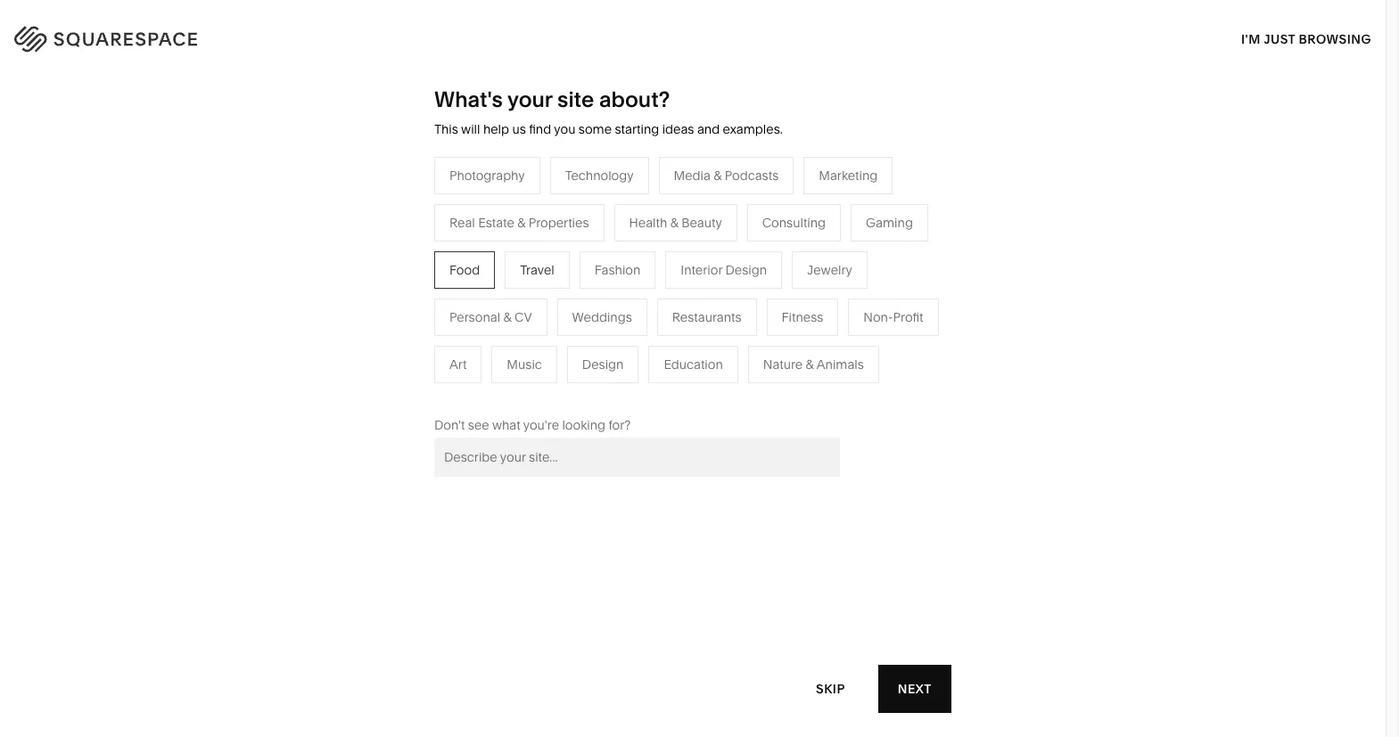 Task type: locate. For each thing, give the bounding box(es) containing it.
food up local
[[450, 262, 480, 278]]

design right 'interior'
[[726, 262, 767, 278]]

0 horizontal spatial nature
[[763, 357, 803, 373]]

properties inside real estate & properties option
[[529, 215, 589, 231]]

0 vertical spatial properties
[[529, 215, 589, 231]]

Fitness radio
[[767, 299, 839, 336]]

1 vertical spatial restaurants
[[672, 309, 742, 325]]

restaurants link
[[633, 275, 720, 291]]

nature & animals link
[[821, 275, 940, 291]]

a right need on the right top of page
[[1015, 105, 1023, 123]]

media & podcasts up beauty
[[674, 168, 779, 184]]

fashion inside option
[[595, 262, 641, 278]]

estate up fashion link
[[478, 215, 515, 231]]

1 horizontal spatial real
[[633, 382, 659, 398]]

0 horizontal spatial non-
[[528, 328, 557, 344]]

1 horizontal spatial a
[[1272, 105, 1280, 123]]

help
[[483, 121, 509, 137]]

0 vertical spatial real
[[450, 215, 475, 231]]

nature down the home
[[821, 275, 861, 291]]

design down profits
[[582, 357, 624, 373]]

nature inside nature & animals option
[[763, 357, 803, 373]]

0 horizontal spatial you
[[554, 121, 576, 137]]

media up beauty
[[674, 168, 711, 184]]

1 vertical spatial properties
[[712, 382, 773, 398]]

and inside what's your site about? this will help us find you some starting ideas and examples.
[[698, 121, 720, 137]]

1 vertical spatial real estate & properties
[[633, 382, 773, 398]]

podcasts down 'interior'
[[684, 301, 738, 317]]

media & podcasts down 'restaurants' link
[[633, 301, 738, 317]]

local
[[445, 301, 477, 317]]

1 horizontal spatial and
[[1269, 122, 1295, 140]]

food inside "option"
[[450, 262, 480, 278]]

& down education
[[701, 382, 709, 398]]

you left can
[[988, 122, 1013, 140]]

0 vertical spatial food
[[450, 262, 480, 278]]

0 horizontal spatial estate
[[478, 215, 515, 231]]

photography
[[450, 168, 525, 184]]

non- down cv
[[528, 328, 557, 344]]

store,
[[1213, 105, 1251, 123]]

fashion link
[[445, 248, 509, 264]]

0 vertical spatial weddings
[[572, 309, 632, 325]]

& inside 'option'
[[671, 215, 679, 231]]

0 horizontal spatial properties
[[529, 215, 589, 231]]

properties down education
[[712, 382, 773, 398]]

fashion up weddings option
[[595, 262, 641, 278]]

community & non-profits link
[[445, 328, 612, 344]]

0 vertical spatial design
[[726, 262, 767, 278]]

0 horizontal spatial real
[[450, 215, 475, 231]]

1 vertical spatial non-
[[528, 328, 557, 344]]

make any template yours with ease.
[[56, 96, 472, 197]]

and right or
[[1269, 122, 1295, 140]]

0 horizontal spatial weddings
[[572, 309, 632, 325]]

1 vertical spatial food
[[445, 355, 475, 371]]

estate inside option
[[478, 215, 515, 231]]

don't see what you're looking for?
[[434, 417, 631, 433]]

and
[[698, 121, 720, 137], [1269, 122, 1295, 140]]

estate down weddings link
[[662, 382, 698, 398]]

weddings up profits
[[572, 309, 632, 325]]

1 horizontal spatial design
[[726, 262, 767, 278]]

real down weddings link
[[633, 382, 659, 398]]

1 horizontal spatial weddings
[[633, 355, 693, 371]]

you left need on the right top of page
[[949, 105, 974, 123]]

1 horizontal spatial properties
[[712, 382, 773, 398]]

us
[[512, 121, 526, 137]]

next button
[[879, 666, 952, 714]]

0 horizontal spatial and
[[698, 121, 720, 137]]

0 vertical spatial animals
[[875, 275, 922, 291]]

food link
[[445, 355, 493, 371]]

a
[[1015, 105, 1023, 123], [1272, 105, 1280, 123]]

you right find
[[554, 121, 576, 137]]

nature
[[821, 275, 861, 291], [763, 357, 803, 373]]

0 horizontal spatial real estate & properties
[[450, 215, 589, 231]]

0 horizontal spatial travel
[[520, 262, 555, 278]]

fashion
[[445, 248, 491, 264], [595, 262, 641, 278]]

real estate & properties up travel radio
[[450, 215, 589, 231]]

travel down health
[[633, 248, 668, 264]]

technology
[[565, 168, 634, 184]]

nature down the fitness 'radio'
[[763, 357, 803, 373]]

restaurants down travel link
[[633, 275, 703, 291]]

properties up travel radio
[[529, 215, 589, 231]]

1 horizontal spatial animals
[[875, 275, 922, 291]]

and right ideas
[[698, 121, 720, 137]]

& up travel radio
[[518, 215, 526, 231]]

& right health
[[671, 215, 679, 231]]

skip
[[816, 681, 846, 697]]

services
[[520, 275, 570, 291]]

media & podcasts link
[[633, 301, 756, 317]]

real estate & properties link
[[633, 382, 791, 398]]

0 horizontal spatial a
[[1015, 105, 1023, 123]]

restaurants inside radio
[[672, 309, 742, 325]]

community
[[445, 328, 513, 344]]

1 vertical spatial podcasts
[[684, 301, 738, 317]]

find
[[529, 121, 551, 137]]

1 a from the left
[[1015, 105, 1023, 123]]

travel up cv
[[520, 262, 555, 278]]

beauty
[[682, 215, 722, 231]]

community & non-profits
[[445, 328, 594, 344]]

Non-Profit radio
[[849, 299, 939, 336]]

1 horizontal spatial you
[[949, 105, 974, 123]]

0 vertical spatial podcasts
[[725, 168, 779, 184]]

& left cv
[[504, 309, 512, 325]]

real up fashion link
[[450, 215, 475, 231]]

0 vertical spatial estate
[[478, 215, 515, 231]]

media up 'events'
[[633, 301, 670, 317]]

some
[[579, 121, 612, 137]]

log             in link
[[1322, 28, 1364, 44]]

what's
[[434, 87, 503, 112]]

ideas
[[663, 121, 695, 137]]

non-profit
[[864, 309, 924, 325]]

animals
[[875, 275, 922, 291], [817, 357, 864, 373]]

0 vertical spatial media & podcasts
[[674, 168, 779, 184]]

weddings
[[572, 309, 632, 325], [633, 355, 693, 371]]

personal
[[888, 122, 947, 140]]

0 horizontal spatial animals
[[817, 357, 864, 373]]

Marketing radio
[[804, 157, 893, 194]]

with
[[184, 141, 275, 197]]

fitness up nature & animals option
[[782, 309, 824, 325]]

looking
[[562, 417, 606, 433]]

professional services
[[445, 275, 570, 291]]

1 vertical spatial weddings
[[633, 355, 693, 371]]

professional
[[445, 275, 517, 291]]

design inside option
[[726, 262, 767, 278]]

home & decor
[[821, 248, 908, 264]]

1 vertical spatial animals
[[817, 357, 864, 373]]

Technology radio
[[550, 157, 649, 194]]

1 horizontal spatial non-
[[864, 309, 894, 325]]

log
[[1322, 28, 1348, 44]]

an
[[1148, 105, 1165, 123]]

real estate & properties inside option
[[450, 215, 589, 231]]

weddings down events 'link' at the left top of page
[[633, 355, 693, 371]]

non- inside option
[[864, 309, 894, 325]]

about?
[[599, 87, 670, 112]]

non- down nature & animals link
[[864, 309, 894, 325]]

degraw element
[[501, 610, 885, 738]]

0 horizontal spatial design
[[582, 357, 624, 373]]

animals down decor
[[875, 275, 922, 291]]

music
[[507, 357, 542, 373]]

1 vertical spatial nature
[[763, 357, 803, 373]]

Weddings radio
[[557, 299, 648, 336]]

your
[[508, 87, 553, 112]]

a right or
[[1272, 105, 1280, 123]]

travel
[[633, 248, 668, 264], [520, 262, 555, 278]]

weddings link
[[633, 355, 711, 371]]

don't
[[434, 417, 465, 433]]

1 horizontal spatial fashion
[[595, 262, 641, 278]]

1 horizontal spatial estate
[[662, 382, 698, 398]]

0 horizontal spatial media
[[633, 301, 670, 317]]

and inside whether you need a portfolio website, an online store, or a personal blog, you can use squarespace's customizable and responsive website templates to get started.
[[1269, 122, 1295, 140]]

& down 'restaurants' link
[[673, 301, 681, 317]]

media
[[674, 168, 711, 184], [633, 301, 670, 317]]

0 vertical spatial real estate & properties
[[450, 215, 589, 231]]

estate
[[478, 215, 515, 231], [662, 382, 698, 398]]

you inside what's your site about? this will help us find you some starting ideas and examples.
[[554, 121, 576, 137]]

1 horizontal spatial media
[[674, 168, 711, 184]]

beaumont image
[[946, 610, 1329, 738]]

podcasts
[[725, 168, 779, 184], [684, 301, 738, 317]]

1 vertical spatial design
[[582, 357, 624, 373]]

for?
[[609, 417, 631, 433]]

i'm just browsing link
[[1242, 14, 1372, 63]]

animals down fitness link
[[817, 357, 864, 373]]

real estate & properties down education
[[633, 382, 773, 398]]

1 horizontal spatial nature
[[821, 275, 861, 291]]

consulting
[[763, 215, 826, 231]]

0 vertical spatial non-
[[864, 309, 894, 325]]

health
[[629, 215, 668, 231]]

entertainment
[[445, 382, 528, 398]]

just
[[1264, 31, 1296, 47]]

nature & animals down the fitness 'radio'
[[763, 357, 864, 373]]

fashion up professional
[[445, 248, 491, 264]]

design
[[726, 262, 767, 278], [582, 357, 624, 373]]

restaurants down 'restaurants' link
[[672, 309, 742, 325]]

home
[[821, 248, 857, 264]]

started.
[[1137, 139, 1189, 157]]

travel link
[[633, 248, 685, 264]]

podcasts inside option
[[725, 168, 779, 184]]

1 vertical spatial media & podcasts
[[633, 301, 738, 317]]

i'm
[[1242, 31, 1261, 47]]

jewelry
[[807, 262, 853, 278]]

& up beauty
[[714, 168, 722, 184]]

podcasts down examples.
[[725, 168, 779, 184]]

Design radio
[[567, 346, 639, 383]]

any
[[184, 96, 260, 152]]

1 vertical spatial nature & animals
[[763, 357, 864, 373]]

Food radio
[[434, 251, 495, 289]]

non-
[[864, 309, 894, 325], [528, 328, 557, 344]]

in
[[1351, 28, 1364, 44]]

0 vertical spatial nature
[[821, 275, 861, 291]]

you
[[949, 105, 974, 123], [554, 121, 576, 137], [988, 122, 1013, 140]]

nature & animals down home & decor "link"
[[821, 275, 922, 291]]

& down the fitness 'radio'
[[806, 357, 814, 373]]

0 vertical spatial media
[[674, 168, 711, 184]]

& down home & decor
[[864, 275, 872, 291]]

professional services link
[[445, 275, 588, 291]]

media inside option
[[674, 168, 711, 184]]

2 a from the left
[[1272, 105, 1280, 123]]

food down community
[[445, 355, 475, 371]]



Task type: vqa. For each thing, say whether or not it's contained in the screenshot.
the Home
yes



Task type: describe. For each thing, give the bounding box(es) containing it.
weddings inside option
[[572, 309, 632, 325]]

1 vertical spatial estate
[[662, 382, 698, 398]]

next
[[898, 681, 932, 697]]

Restaurants radio
[[657, 299, 757, 336]]

i'm just browsing
[[1242, 31, 1372, 47]]

Travel radio
[[505, 251, 570, 289]]

1 horizontal spatial travel
[[633, 248, 668, 264]]

1 vertical spatial real
[[633, 382, 659, 398]]

Health & Beauty radio
[[614, 204, 738, 242]]

gaming
[[866, 215, 913, 231]]

entertainment link
[[445, 382, 546, 398]]

profit
[[894, 309, 924, 325]]

make
[[56, 96, 174, 152]]

art
[[450, 357, 467, 373]]

see
[[468, 417, 490, 433]]

online
[[1168, 105, 1210, 123]]

Real Estate & Properties radio
[[434, 204, 604, 242]]

0 horizontal spatial fashion
[[445, 248, 491, 264]]

1 vertical spatial media
[[633, 301, 670, 317]]

marketing
[[819, 168, 878, 184]]

responsive
[[888, 139, 963, 157]]

home & decor link
[[821, 248, 926, 264]]

real inside option
[[450, 215, 475, 231]]

squarespace's
[[1072, 122, 1172, 140]]

Don't see what you're looking for? field
[[434, 438, 840, 477]]

Fashion radio
[[580, 251, 656, 289]]

travel inside travel radio
[[520, 262, 555, 278]]

starting
[[615, 121, 659, 137]]

Art radio
[[434, 346, 482, 383]]

log             in
[[1322, 28, 1364, 44]]

local business link
[[445, 301, 550, 317]]

Education radio
[[649, 346, 738, 383]]

decor
[[872, 248, 908, 264]]

& down cv
[[516, 328, 525, 344]]

customizable
[[1175, 122, 1266, 140]]

template
[[270, 96, 462, 152]]

squarespace logo image
[[36, 22, 219, 49]]

skip button
[[797, 665, 865, 714]]

design inside radio
[[582, 357, 624, 373]]

whether
[[888, 105, 946, 123]]

whether you need a portfolio website, an online store, or a personal blog, you can use squarespace's customizable and responsive website templates to get started.
[[888, 105, 1295, 157]]

examples.
[[723, 121, 783, 137]]

what's your site about? this will help us find you some starting ideas and examples.
[[434, 87, 783, 137]]

events link
[[633, 328, 690, 344]]

& inside option
[[714, 168, 722, 184]]

blog,
[[951, 122, 985, 140]]

you're
[[523, 417, 559, 433]]

0 vertical spatial nature & animals
[[821, 275, 922, 291]]

business
[[480, 301, 532, 317]]

site
[[558, 87, 594, 112]]

Music radio
[[492, 346, 557, 383]]

2 horizontal spatial you
[[988, 122, 1013, 140]]

media & podcasts inside option
[[674, 168, 779, 184]]

need
[[977, 105, 1012, 123]]

local business
[[445, 301, 532, 317]]

Personal & CV radio
[[434, 299, 547, 336]]

browsing
[[1299, 31, 1372, 47]]

use
[[1044, 122, 1069, 140]]

interior design
[[681, 262, 767, 278]]

animals inside option
[[817, 357, 864, 373]]

events
[[633, 328, 672, 344]]

website,
[[1088, 105, 1145, 123]]

interior
[[681, 262, 723, 278]]

0 vertical spatial restaurants
[[633, 275, 703, 291]]

what
[[492, 417, 521, 433]]

personal & cv
[[450, 309, 532, 325]]

Nature & Animals radio
[[748, 346, 880, 383]]

this
[[434, 121, 458, 137]]

Gaming radio
[[851, 204, 929, 242]]

& right the home
[[860, 248, 869, 264]]

Jewelry radio
[[792, 251, 868, 289]]

will
[[461, 121, 480, 137]]

can
[[1016, 122, 1041, 140]]

1 horizontal spatial real estate & properties
[[633, 382, 773, 398]]

to
[[1094, 139, 1108, 157]]

personal
[[450, 309, 501, 325]]

cv
[[515, 309, 532, 325]]

Consulting radio
[[747, 204, 841, 242]]

health & beauty
[[629, 215, 722, 231]]

Interior Design radio
[[666, 251, 782, 289]]

templates
[[1022, 139, 1091, 157]]

education
[[664, 357, 723, 373]]

ease.
[[285, 141, 398, 197]]

degraw image
[[501, 610, 885, 738]]

beaumont element
[[946, 610, 1329, 738]]

Media & Podcasts radio
[[659, 157, 794, 194]]

profits
[[557, 328, 594, 344]]

fitness down 'jewelry' option
[[821, 301, 863, 317]]

fitness inside 'radio'
[[782, 309, 824, 325]]

Photography radio
[[434, 157, 540, 194]]

yours
[[56, 141, 175, 197]]

& inside option
[[518, 215, 526, 231]]

portfolio
[[1026, 105, 1085, 123]]

nature & animals inside option
[[763, 357, 864, 373]]

fitness link
[[821, 301, 881, 317]]

website
[[966, 139, 1019, 157]]

squarespace logo link
[[36, 22, 301, 49]]

or
[[1255, 105, 1269, 123]]



